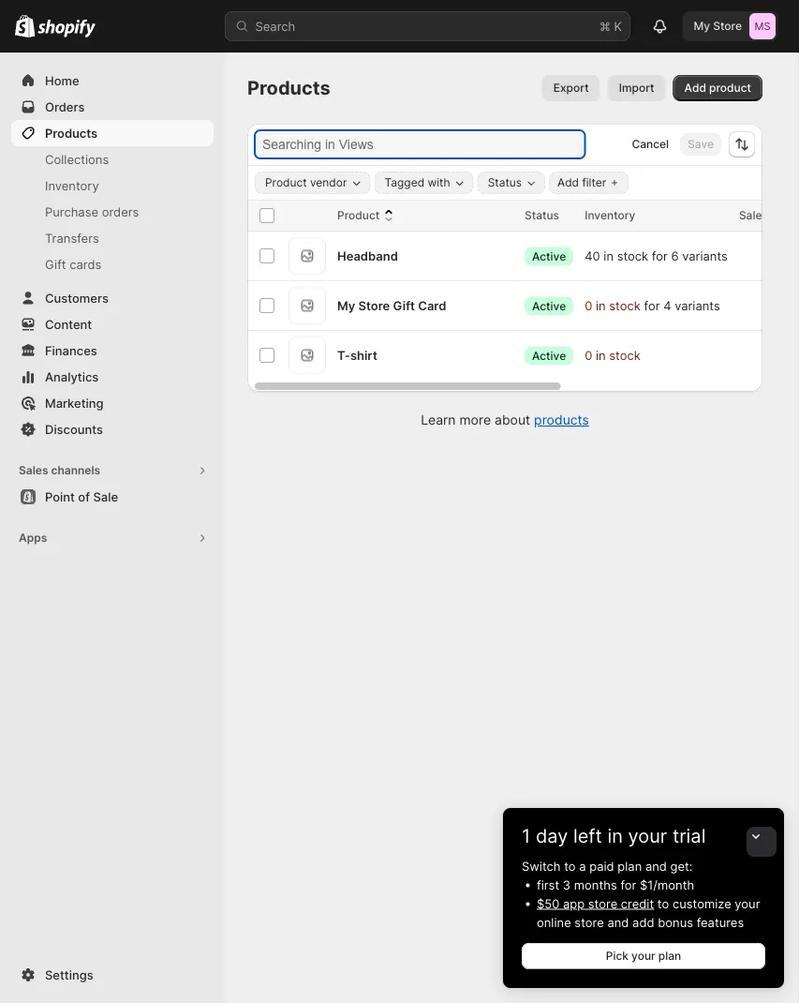 Task type: vqa. For each thing, say whether or not it's contained in the screenshot.
Import your products from Etsy group
no



Task type: describe. For each thing, give the bounding box(es) containing it.
my store gift card link
[[337, 296, 447, 315]]

purchase orders link
[[11, 199, 214, 225]]

learn
[[421, 412, 456, 428]]

0 in stock for 4 variants
[[585, 298, 721, 313]]

trial
[[673, 824, 706, 847]]

point
[[45, 489, 75, 504]]

product
[[710, 81, 752, 95]]

0 in stock
[[585, 348, 641, 362]]

variants for 0 in stock for 4 variants
[[675, 298, 721, 313]]

my store image
[[750, 13, 776, 39]]

first 3 months for $1/month
[[537, 877, 695, 892]]

add product
[[685, 81, 752, 95]]

2 vertical spatial your
[[632, 949, 656, 963]]

0 vertical spatial products
[[247, 76, 331, 99]]

analytics link
[[11, 364, 214, 390]]

1 horizontal spatial shopify image
[[38, 19, 96, 38]]

store for my store gift card
[[359, 298, 390, 313]]

0 vertical spatial store
[[589, 896, 618, 911]]

add for add product
[[685, 81, 707, 95]]

point of sale link
[[11, 484, 214, 510]]

sales for sales channels
[[19, 464, 48, 477]]

cancel button
[[625, 133, 677, 156]]

product for product
[[337, 209, 380, 222]]

$50 app store credit
[[537, 896, 654, 911]]

features
[[697, 915, 744, 929]]

orders
[[45, 99, 85, 114]]

product button
[[337, 206, 399, 225]]

import button
[[608, 75, 666, 101]]

app
[[563, 896, 585, 911]]

learn more about products
[[421, 412, 590, 428]]

headband
[[337, 248, 398, 263]]

product for product vendor
[[265, 176, 307, 189]]

my for my store
[[694, 19, 711, 33]]

export
[[554, 81, 589, 95]]

product vendor button
[[256, 172, 370, 193]]

switch to a paid plan and get:
[[522, 859, 693, 873]]

t-shirt
[[337, 348, 378, 362]]

40
[[585, 248, 601, 263]]

products inside products link
[[45, 126, 98, 140]]

for for 0 in stock
[[644, 298, 660, 313]]

in inside dropdown button
[[608, 824, 623, 847]]

point of sale
[[45, 489, 118, 504]]

apps
[[19, 531, 47, 545]]

collections link
[[11, 146, 214, 172]]

k
[[614, 19, 622, 33]]

of
[[78, 489, 90, 504]]

apps button
[[11, 525, 214, 551]]

pick your plan link
[[522, 943, 766, 969]]

discounts
[[45, 422, 103, 436]]

store for my store
[[714, 19, 742, 33]]

add filter
[[558, 176, 607, 189]]

get:
[[671, 859, 693, 873]]

filter
[[583, 176, 607, 189]]

status inside dropdown button
[[488, 176, 522, 189]]

vendor
[[310, 176, 347, 189]]

0 for 0 in stock for 4 variants
[[585, 298, 593, 313]]

to customize your online store and add bonus features
[[537, 896, 761, 929]]

for inside 1 day left in your trial element
[[621, 877, 637, 892]]

in for 0 in stock for 4 variants
[[596, 298, 606, 313]]

and for store
[[608, 915, 629, 929]]

product vendor
[[265, 176, 347, 189]]

left
[[574, 824, 603, 847]]

with
[[428, 176, 451, 189]]

customers
[[45, 291, 109, 305]]

and for plan
[[646, 859, 667, 873]]

sales chann
[[740, 209, 800, 222]]

analytics
[[45, 369, 99, 384]]

tagged with
[[385, 176, 451, 189]]

0 horizontal spatial shopify image
[[15, 15, 35, 37]]

t-
[[337, 348, 350, 362]]

finances link
[[11, 337, 214, 364]]

0 horizontal spatial plan
[[618, 859, 642, 873]]

marketing link
[[11, 390, 214, 416]]

$1/month
[[640, 877, 695, 892]]

add
[[633, 915, 655, 929]]

0 horizontal spatial inventory
[[45, 178, 99, 193]]

pick your plan
[[606, 949, 682, 963]]

discounts link
[[11, 416, 214, 442]]

2 vertical spatial stock
[[610, 348, 641, 362]]

inventory link
[[11, 172, 214, 199]]

⌘
[[600, 19, 611, 33]]

products link
[[11, 120, 214, 146]]

export button
[[543, 75, 601, 101]]

$50
[[537, 896, 560, 911]]

sales for sales chann
[[740, 209, 769, 222]]

0 for 0 in stock
[[585, 348, 593, 362]]



Task type: locate. For each thing, give the bounding box(es) containing it.
1 horizontal spatial store
[[714, 19, 742, 33]]

sales channels button
[[11, 457, 214, 484]]

add for add filter
[[558, 176, 579, 189]]

1 0 from the top
[[585, 298, 593, 313]]

0 vertical spatial my
[[694, 19, 711, 33]]

Searching in Views field
[[257, 132, 583, 157]]

products link
[[534, 412, 590, 428]]

variants right 6
[[683, 248, 728, 263]]

inventory down filter
[[585, 209, 636, 222]]

products
[[534, 412, 590, 428]]

purchase
[[45, 204, 98, 219]]

3 active from the top
[[532, 348, 566, 362]]

home link
[[11, 67, 214, 94]]

pick
[[606, 949, 629, 963]]

1 vertical spatial status
[[525, 209, 560, 222]]

in
[[604, 248, 614, 263], [596, 298, 606, 313], [596, 348, 606, 362], [608, 824, 623, 847]]

6
[[672, 248, 679, 263]]

gift left cards
[[45, 257, 66, 271]]

gift cards
[[45, 257, 102, 271]]

1 vertical spatial my
[[337, 298, 356, 313]]

variants right 4
[[675, 298, 721, 313]]

plan up "first 3 months for $1/month"
[[618, 859, 642, 873]]

more
[[460, 412, 491, 428]]

gift
[[45, 257, 66, 271], [393, 298, 415, 313]]

0 vertical spatial and
[[646, 859, 667, 873]]

and left add
[[608, 915, 629, 929]]

products down search
[[247, 76, 331, 99]]

0 horizontal spatial add
[[558, 176, 579, 189]]

1 horizontal spatial and
[[646, 859, 667, 873]]

settings
[[45, 967, 93, 982]]

1 vertical spatial inventory
[[585, 209, 636, 222]]

for up credit
[[621, 877, 637, 892]]

products up collections at the top left of page
[[45, 126, 98, 140]]

0 horizontal spatial store
[[359, 298, 390, 313]]

in down '40' on the top right
[[596, 298, 606, 313]]

and inside to customize your online store and add bonus features
[[608, 915, 629, 929]]

1 vertical spatial 0
[[585, 348, 593, 362]]

store inside to customize your online store and add bonus features
[[575, 915, 604, 929]]

first
[[537, 877, 560, 892]]

add
[[685, 81, 707, 95], [558, 176, 579, 189]]

1 day left in your trial element
[[503, 857, 785, 988]]

plan down 'bonus'
[[659, 949, 682, 963]]

1 horizontal spatial to
[[658, 896, 670, 911]]

in for 40 in stock for 6 variants
[[604, 248, 614, 263]]

orders link
[[11, 94, 214, 120]]

add left product
[[685, 81, 707, 95]]

to down $1/month at the right bottom
[[658, 896, 670, 911]]

0 vertical spatial variants
[[683, 248, 728, 263]]

0 vertical spatial inventory
[[45, 178, 99, 193]]

shirt
[[350, 348, 378, 362]]

gift left the 'card' on the right top of page
[[393, 298, 415, 313]]

0 vertical spatial gift
[[45, 257, 66, 271]]

and
[[646, 859, 667, 873], [608, 915, 629, 929]]

sales channels
[[19, 464, 100, 477]]

your inside to customize your online store and add bonus features
[[735, 896, 761, 911]]

in for 0 in stock
[[596, 348, 606, 362]]

1 horizontal spatial status
[[525, 209, 560, 222]]

content link
[[11, 311, 214, 337]]

chann
[[772, 209, 800, 222]]

1 vertical spatial your
[[735, 896, 761, 911]]

your right pick
[[632, 949, 656, 963]]

0 vertical spatial for
[[652, 248, 668, 263]]

product inside button
[[337, 209, 380, 222]]

stock left 4
[[610, 298, 641, 313]]

0 horizontal spatial and
[[608, 915, 629, 929]]

import
[[619, 81, 655, 95]]

1 horizontal spatial inventory
[[585, 209, 636, 222]]

0 vertical spatial active
[[532, 249, 566, 263]]

stock right '40' on the top right
[[617, 248, 649, 263]]

$50 app store credit link
[[537, 896, 654, 911]]

t-shirt link
[[337, 346, 378, 365]]

0 horizontal spatial my
[[337, 298, 356, 313]]

0 horizontal spatial to
[[564, 859, 576, 873]]

transfers link
[[11, 225, 214, 251]]

home
[[45, 73, 79, 88]]

2 0 from the top
[[585, 348, 593, 362]]

sales
[[740, 209, 769, 222], [19, 464, 48, 477]]

product left vendor
[[265, 176, 307, 189]]

and up $1/month at the right bottom
[[646, 859, 667, 873]]

add product link
[[674, 75, 763, 101]]

to inside to customize your online store and add bonus features
[[658, 896, 670, 911]]

0 vertical spatial your
[[629, 824, 668, 847]]

1
[[522, 824, 531, 847]]

1 vertical spatial variants
[[675, 298, 721, 313]]

1 horizontal spatial plan
[[659, 949, 682, 963]]

credit
[[621, 896, 654, 911]]

0 vertical spatial 0
[[585, 298, 593, 313]]

1 vertical spatial plan
[[659, 949, 682, 963]]

stock for 0 in stock
[[610, 298, 641, 313]]

sales left chann
[[740, 209, 769, 222]]

add left filter
[[558, 176, 579, 189]]

2 vertical spatial active
[[532, 348, 566, 362]]

store down months on the right bottom of the page
[[589, 896, 618, 911]]

1 horizontal spatial my
[[694, 19, 711, 33]]

2 vertical spatial for
[[621, 877, 637, 892]]

inventory
[[45, 178, 99, 193], [585, 209, 636, 222]]

marketing
[[45, 396, 104, 410]]

inventory inside button
[[585, 209, 636, 222]]

1 horizontal spatial add
[[685, 81, 707, 95]]

0 vertical spatial plan
[[618, 859, 642, 873]]

1 vertical spatial add
[[558, 176, 579, 189]]

inventory up purchase
[[45, 178, 99, 193]]

customers link
[[11, 285, 214, 311]]

0 vertical spatial product
[[265, 176, 307, 189]]

0 up products
[[585, 348, 593, 362]]

0 horizontal spatial product
[[265, 176, 307, 189]]

tagged with button
[[375, 172, 473, 193]]

0 horizontal spatial gift
[[45, 257, 66, 271]]

for left 4
[[644, 298, 660, 313]]

shopify image
[[15, 15, 35, 37], [38, 19, 96, 38]]

0 vertical spatial stock
[[617, 248, 649, 263]]

product
[[265, 176, 307, 189], [337, 209, 380, 222]]

3
[[563, 877, 571, 892]]

1 vertical spatial to
[[658, 896, 670, 911]]

sales inside button
[[19, 464, 48, 477]]

switch
[[522, 859, 561, 873]]

1 vertical spatial stock
[[610, 298, 641, 313]]

store
[[714, 19, 742, 33], [359, 298, 390, 313]]

add inside dropdown button
[[558, 176, 579, 189]]

sales up point
[[19, 464, 48, 477]]

4
[[664, 298, 672, 313]]

point of sale button
[[0, 484, 225, 510]]

0 vertical spatial add
[[685, 81, 707, 95]]

in right '40' on the top right
[[604, 248, 614, 263]]

your
[[629, 824, 668, 847], [735, 896, 761, 911], [632, 949, 656, 963]]

1 vertical spatial sales
[[19, 464, 48, 477]]

variants for 40 in stock for 6 variants
[[683, 248, 728, 263]]

content
[[45, 317, 92, 331]]

1 active from the top
[[532, 249, 566, 263]]

your left trial
[[629, 824, 668, 847]]

product up 'headband'
[[337, 209, 380, 222]]

0 vertical spatial status
[[488, 176, 522, 189]]

store down $50 app store credit
[[575, 915, 604, 929]]

add filter button
[[549, 172, 629, 194]]

status
[[488, 176, 522, 189], [525, 209, 560, 222]]

0 vertical spatial to
[[564, 859, 576, 873]]

in down 0 in stock for 4 variants
[[596, 348, 606, 362]]

1 vertical spatial active
[[532, 299, 566, 312]]

store left 'my store' icon
[[714, 19, 742, 33]]

stock down 0 in stock for 4 variants
[[610, 348, 641, 362]]

product inside 'dropdown button'
[[265, 176, 307, 189]]

stock
[[617, 248, 649, 263], [610, 298, 641, 313], [610, 348, 641, 362]]

1 day left in your trial
[[522, 824, 706, 847]]

1 vertical spatial product
[[337, 209, 380, 222]]

stock for 40 in stock
[[617, 248, 649, 263]]

1 vertical spatial store
[[359, 298, 390, 313]]

status button
[[479, 172, 545, 193]]

my up t- on the left of the page
[[337, 298, 356, 313]]

status right with
[[488, 176, 522, 189]]

1 vertical spatial for
[[644, 298, 660, 313]]

products
[[247, 76, 331, 99], [45, 126, 98, 140]]

status down status dropdown button
[[525, 209, 560, 222]]

bonus
[[658, 915, 694, 929]]

0 vertical spatial sales
[[740, 209, 769, 222]]

1 horizontal spatial product
[[337, 209, 380, 222]]

⌘ k
[[600, 19, 622, 33]]

40 in stock for 6 variants
[[585, 248, 728, 263]]

active for 0
[[532, 299, 566, 312]]

active for 40
[[532, 249, 566, 263]]

inventory button
[[585, 206, 655, 225]]

orders
[[102, 204, 139, 219]]

collections
[[45, 152, 109, 166]]

your up features
[[735, 896, 761, 911]]

cards
[[70, 257, 102, 271]]

to
[[564, 859, 576, 873], [658, 896, 670, 911]]

purchase orders
[[45, 204, 139, 219]]

my left 'my store' icon
[[694, 19, 711, 33]]

1 vertical spatial products
[[45, 126, 98, 140]]

1 horizontal spatial sales
[[740, 209, 769, 222]]

tagged
[[385, 176, 425, 189]]

0 horizontal spatial sales
[[19, 464, 48, 477]]

0 down '40' on the top right
[[585, 298, 593, 313]]

0 horizontal spatial status
[[488, 176, 522, 189]]

your inside dropdown button
[[629, 824, 668, 847]]

2 active from the top
[[532, 299, 566, 312]]

1 horizontal spatial gift
[[393, 298, 415, 313]]

a
[[580, 859, 586, 873]]

channels
[[51, 464, 100, 477]]

to left a
[[564, 859, 576, 873]]

plan
[[618, 859, 642, 873], [659, 949, 682, 963]]

active
[[532, 249, 566, 263], [532, 299, 566, 312], [532, 348, 566, 362]]

1 vertical spatial gift
[[393, 298, 415, 313]]

cancel
[[632, 137, 669, 151]]

0 vertical spatial store
[[714, 19, 742, 33]]

gift cards link
[[11, 251, 214, 277]]

1 horizontal spatial products
[[247, 76, 331, 99]]

my for my store gift card
[[337, 298, 356, 313]]

1 vertical spatial and
[[608, 915, 629, 929]]

for left 6
[[652, 248, 668, 263]]

store
[[589, 896, 618, 911], [575, 915, 604, 929]]

in right left
[[608, 824, 623, 847]]

paid
[[590, 859, 615, 873]]

1 day left in your trial button
[[503, 808, 785, 847]]

headband link
[[337, 247, 398, 265]]

for for 40 in stock
[[652, 248, 668, 263]]

sale
[[93, 489, 118, 504]]

1 vertical spatial store
[[575, 915, 604, 929]]

0 horizontal spatial products
[[45, 126, 98, 140]]

finances
[[45, 343, 97, 358]]

store down headband link
[[359, 298, 390, 313]]

transfers
[[45, 231, 99, 245]]



